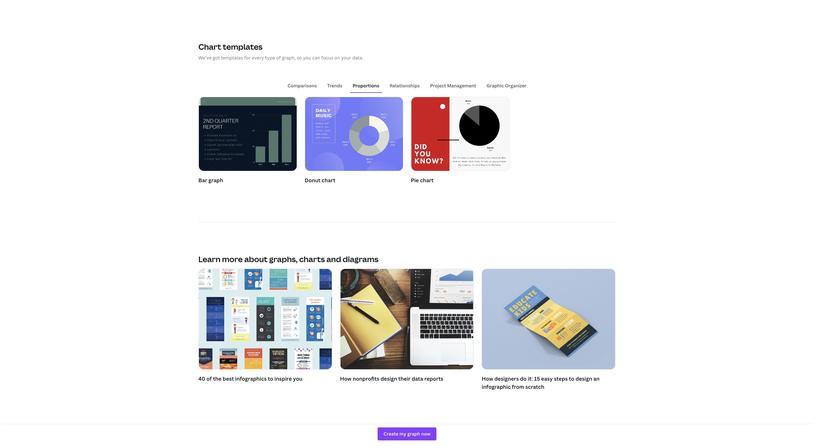 Task type: locate. For each thing, give the bounding box(es) containing it.
how
[[340, 376, 352, 383], [482, 376, 494, 383]]

0 vertical spatial you
[[303, 55, 311, 61]]

bar graph
[[199, 177, 223, 184]]

chart right donut
[[322, 177, 336, 184]]

how left nonprofits
[[340, 376, 352, 383]]

nonprofits
[[353, 376, 380, 383]]

bar graph link
[[199, 97, 297, 186]]

and
[[327, 254, 341, 265]]

from
[[512, 384, 525, 391]]

quotation mark image
[[404, 434, 411, 440]]

of
[[276, 55, 281, 61], [207, 376, 212, 383]]

design inside 'how designers do it: 15 easy steps to design an infographic from scratch'
[[576, 376, 593, 383]]

0 horizontal spatial you
[[293, 376, 303, 383]]

focus
[[322, 55, 334, 61]]

chart
[[199, 41, 221, 52]]

donut chart
[[305, 177, 336, 184]]

1 horizontal spatial of
[[276, 55, 281, 61]]

40 of the best infographics to inspire you
[[199, 376, 303, 383]]

0 vertical spatial of
[[276, 55, 281, 61]]

how inside 'how designers do it: 15 easy steps to design an infographic from scratch'
[[482, 376, 494, 383]]

to
[[268, 376, 274, 383], [570, 376, 575, 383]]

1 vertical spatial you
[[293, 376, 303, 383]]

design left an
[[576, 376, 593, 383]]

2 design from the left
[[576, 376, 593, 383]]

1 horizontal spatial to
[[570, 376, 575, 383]]

chart
[[322, 177, 336, 184], [420, 177, 434, 184]]

1 horizontal spatial design
[[576, 376, 593, 383]]

0 horizontal spatial how
[[340, 376, 352, 383]]

2 how from the left
[[482, 376, 494, 383]]

management
[[448, 83, 477, 89]]

0 horizontal spatial to
[[268, 376, 274, 383]]

1 chart from the left
[[322, 177, 336, 184]]

15
[[535, 376, 541, 383]]

to right steps
[[570, 376, 575, 383]]

scratch
[[526, 384, 545, 391]]

0 horizontal spatial design
[[381, 376, 398, 383]]

1 vertical spatial of
[[207, 376, 212, 383]]

templates
[[223, 41, 263, 52], [221, 55, 243, 61]]

comparisons
[[288, 83, 317, 89]]

proportions button
[[350, 80, 382, 92]]

it:
[[528, 376, 533, 383]]

design
[[381, 376, 398, 383], [576, 376, 593, 383]]

best
[[223, 376, 234, 383]]

2 to from the left
[[570, 376, 575, 383]]

templates up for at the left of page
[[223, 41, 263, 52]]

of right 40 at the left of the page
[[207, 376, 212, 383]]

how up infographic
[[482, 376, 494, 383]]

of right type on the left of page
[[276, 55, 281, 61]]

1 horizontal spatial chart
[[420, 177, 434, 184]]

proportions
[[353, 83, 380, 89]]

the
[[213, 376, 222, 383]]

1 design from the left
[[381, 376, 398, 383]]

you right so
[[303, 55, 311, 61]]

infographic
[[482, 384, 511, 391]]

graphic
[[487, 83, 505, 89]]

to left inspire
[[268, 376, 274, 383]]

0 horizontal spatial of
[[207, 376, 212, 383]]

can
[[313, 55, 320, 61]]

1 horizontal spatial how
[[482, 376, 494, 383]]

40 of the best infographics to inspire you link
[[199, 269, 333, 385]]

so
[[297, 55, 302, 61]]

1 how from the left
[[340, 376, 352, 383]]

for
[[244, 55, 251, 61]]

you right inspire
[[293, 376, 303, 383]]

relationships
[[390, 83, 420, 89]]

graph
[[209, 177, 223, 184]]

bar
[[199, 177, 207, 184]]

more
[[222, 254, 243, 265]]

project
[[431, 83, 447, 89]]

comparisons button
[[285, 80, 320, 92]]

about
[[245, 254, 268, 265]]

1 vertical spatial templates
[[221, 55, 243, 61]]

chart right pie
[[420, 177, 434, 184]]

0 horizontal spatial chart
[[322, 177, 336, 184]]

1 horizontal spatial you
[[303, 55, 311, 61]]

design left their
[[381, 376, 398, 383]]

2 chart from the left
[[420, 177, 434, 184]]

graph,
[[282, 55, 296, 61]]

organizer
[[506, 83, 527, 89]]

of inside chart templates we've got templates for every type of graph, so you can focus on your data.
[[276, 55, 281, 61]]

templates left for at the left of page
[[221, 55, 243, 61]]

you
[[303, 55, 311, 61], [293, 376, 303, 383]]

40
[[199, 376, 205, 383]]

black white red asian japanese architecture presentation image
[[412, 97, 510, 171]]



Task type: vqa. For each thing, say whether or not it's contained in the screenshot.
How
yes



Task type: describe. For each thing, give the bounding box(es) containing it.
infographics
[[235, 376, 267, 383]]

how designers do it: 15 easy steps to design an infographic from scratch link
[[482, 269, 616, 393]]

project management button
[[428, 80, 479, 92]]

how for how designers do it: 15 easy steps to design an infographic from scratch
[[482, 376, 494, 383]]

got
[[213, 55, 220, 61]]

1 to from the left
[[268, 376, 274, 383]]

charts
[[300, 254, 325, 265]]

data.
[[353, 55, 364, 61]]

pink and violet neon gradient creative presentation image
[[305, 97, 403, 171]]

every
[[252, 55, 264, 61]]

pie chart
[[411, 177, 434, 184]]

graphs,
[[269, 254, 298, 265]]

how designers do it: 15 easy steps to design an infographic from scratch
[[482, 376, 600, 391]]

inspire
[[275, 376, 292, 383]]

learn more about graphs, charts and diagrams
[[199, 254, 379, 265]]

designers
[[495, 376, 519, 383]]

design inside how nonprofits design their data reports link
[[381, 376, 398, 383]]

how nonprofits design their data reports
[[340, 376, 444, 383]]

chart for pie chart
[[420, 177, 434, 184]]

graphic organizer
[[487, 83, 527, 89]]

relationships button
[[387, 80, 423, 92]]

data
[[412, 376, 424, 383]]

chart for donut chart
[[322, 177, 336, 184]]

graphic organizer button
[[484, 80, 530, 92]]

steps
[[555, 376, 568, 383]]

your
[[342, 55, 352, 61]]

0 vertical spatial templates
[[223, 41, 263, 52]]

to inside 'how designers do it: 15 easy steps to design an infographic from scratch'
[[570, 376, 575, 383]]

their
[[399, 376, 411, 383]]

pie
[[411, 177, 419, 184]]

diagrams
[[343, 254, 379, 265]]

project management
[[431, 83, 477, 89]]

chart templates we've got templates for every type of graph, so you can focus on your data.
[[199, 41, 364, 61]]

trends
[[328, 83, 343, 89]]

on
[[335, 55, 340, 61]]

trends button
[[325, 80, 345, 92]]

we've
[[199, 55, 212, 61]]

how nonprofits design their data reports link
[[340, 269, 474, 385]]

how for how nonprofits design their data reports
[[340, 376, 352, 383]]

donut chart link
[[305, 97, 404, 186]]

type
[[265, 55, 275, 61]]

reports
[[425, 376, 444, 383]]

learn
[[199, 254, 221, 265]]

pie chart link
[[411, 97, 510, 186]]

donut
[[305, 177, 321, 184]]

corporate presentation image
[[199, 97, 297, 171]]

an
[[594, 376, 600, 383]]

do
[[521, 376, 527, 383]]

easy
[[542, 376, 553, 383]]

you inside chart templates we've got templates for every type of graph, so you can focus on your data.
[[303, 55, 311, 61]]



